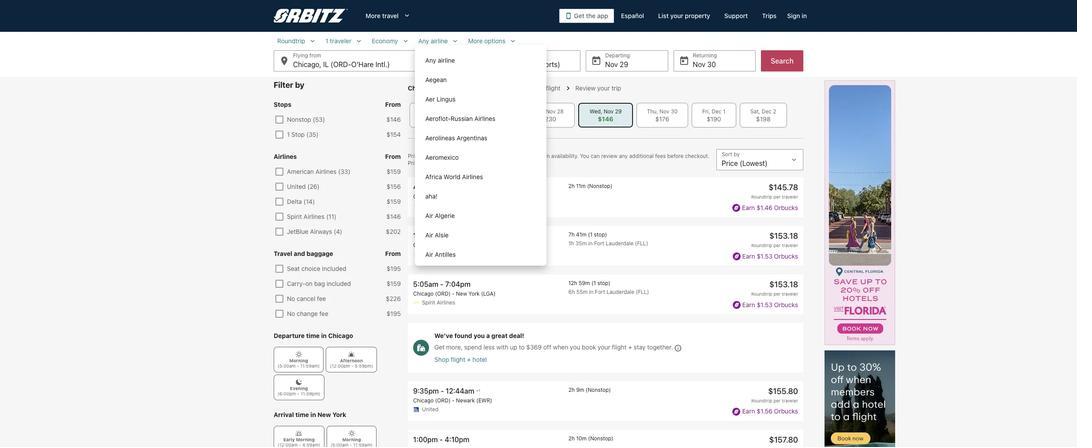 Task type: describe. For each thing, give the bounding box(es) containing it.
4:23pm - 7:34pm chicago (ord) - new york (lga)
[[414, 183, 496, 200]]

12h
[[569, 280, 578, 287]]

- inside evening (6:00pm - 11:59pm)
[[297, 391, 300, 397]]

español button
[[614, 8, 652, 24]]

taxes
[[470, 153, 483, 159]]

by
[[295, 80, 305, 90]]

jetblue
[[287, 228, 309, 235]]

2h 11m (nonstop)
[[569, 183, 613, 190]]

airlines up jetblue airways (4)
[[304, 213, 325, 220]]

1 inside the fri, dec 1 $190
[[724, 108, 726, 115]]

- down the '9:35pm - 12:44am +1'
[[452, 398, 455, 404]]

chicago for 5:05am - 7:04pm
[[414, 291, 434, 297]]

2 download the app button image from the left
[[567, 13, 571, 19]]

choose departing flight
[[408, 84, 480, 92]]

(nonstop) for $155.80
[[586, 387, 611, 394]]

search
[[771, 57, 794, 65]]

ny
[[491, 61, 501, 68]]

4 orbucks from the top
[[775, 408, 799, 415]]

2 vertical spatial you
[[570, 344, 581, 351]]

menu inside search box
[[415, 50, 547, 448]]

11m
[[577, 183, 586, 190]]

orbucks for 4:23pm - 7:34pm
[[775, 204, 799, 211]]

step 2 of 3. choose returning flight, choose returning flight element
[[495, 84, 576, 92]]

4 loyalty logo image from the top
[[733, 408, 741, 416]]

earn $1.53 orbucks for 5:05am - 7:04pm
[[743, 301, 799, 309]]

when
[[553, 344, 569, 351]]

35m
[[576, 240, 587, 247]]

more for more options
[[468, 37, 483, 45]]

aeroflot-russian airlines link
[[415, 109, 547, 128]]

0 vertical spatial included
[[322, 265, 347, 273]]

more options
[[468, 37, 506, 45]]

$190
[[707, 115, 722, 123]]

sign
[[788, 12, 801, 19]]

per for 4:23pm - 7:34pm
[[774, 194, 781, 200]]

choose for choose returning flight
[[495, 84, 517, 92]]

earn for 5:05am - 7:04pm
[[743, 301, 756, 309]]

nov for $176
[[660, 108, 670, 115]]

early morning 12:00am through 4:59am element
[[274, 426, 325, 448]]

nov for $146
[[604, 108, 614, 115]]

airlines left '(33)'
[[316, 168, 337, 175]]

are
[[425, 160, 433, 167]]

airlines down 5:05am - 7:04pm chicago (ord) - new york (lga)
[[437, 300, 455, 306]]

new for 5:05am - 7:04pm
[[456, 291, 467, 297]]

list containing $145.78
[[408, 178, 804, 448]]

chicago,
[[293, 61, 322, 68]]

any airline inside button
[[419, 37, 448, 45]]

0 horizontal spatial +
[[467, 356, 471, 363]]

in down no change fee
[[321, 332, 327, 340]]

(ord-
[[331, 61, 351, 68]]

- down 7:34pm
[[452, 193, 455, 200]]

shop flight + hotel
[[435, 356, 487, 363]]

traveler inside $155.80 roundtrip per traveler
[[783, 398, 799, 404]]

$159 for american airlines (33)
[[387, 168, 401, 175]]

final
[[444, 160, 455, 167]]

30 inside button
[[708, 61, 717, 68]]

1 vertical spatial included
[[327, 280, 351, 288]]

earn $1.53 orbucks for 10:23am - 7:04pm
[[743, 253, 799, 260]]

nov for $230
[[546, 108, 556, 115]]

new for 4:23pm - 7:34pm
[[456, 193, 467, 200]]

sat,
[[751, 108, 761, 115]]

11:59pm)
[[301, 391, 321, 397]]

choose returning flight
[[495, 84, 561, 92]]

fri, dec 1 $190
[[703, 108, 726, 123]]

spend
[[465, 344, 482, 351]]

1 vertical spatial you
[[474, 332, 485, 340]]

any inside 'menu'
[[426, 57, 436, 64]]

get for get more, spend less with up to $369 off when you book your flight + stay together.
[[435, 344, 445, 351]]

air antilles link
[[415, 245, 547, 264]]

27
[[503, 108, 509, 115]]

united for united
[[422, 406, 439, 413]]

(ord) for 10:23am
[[435, 242, 451, 249]]

earn for 4:23pm - 7:34pm
[[743, 204, 756, 211]]

$146 for nonstop (53)
[[387, 116, 401, 123]]

jetblue airways (4)
[[287, 228, 343, 235]]

trips link
[[756, 8, 784, 24]]

get the app link
[[560, 9, 614, 23]]

economy
[[372, 37, 398, 45]]

deal!
[[509, 332, 525, 340]]

$198
[[757, 115, 771, 123]]

$159 for delta (14)
[[387, 198, 401, 205]]

nonstop
[[287, 116, 311, 123]]

orbitz logo image
[[274, 9, 348, 23]]

loyalty logo image for 4:23pm - 7:34pm
[[733, 204, 741, 212]]

- right 10:23am
[[444, 232, 447, 240]]

get more, spend less with up to $369 off when you book your flight + stay together.
[[435, 344, 674, 351]]

(ord) for 4:23pm
[[435, 193, 451, 200]]

your left "trip" at right top
[[598, 84, 610, 92]]

trips
[[763, 12, 777, 19]]

morning for morning (5:00am - 11:59am)
[[290, 358, 308, 364]]

time for arrival
[[296, 411, 309, 419]]

- down antilles
[[452, 291, 455, 297]]

app
[[598, 12, 609, 19]]

stop) for 5:05am - 7:04pm
[[598, 280, 611, 287]]

air antilles
[[426, 251, 456, 258]]

morning inside 'element'
[[296, 437, 315, 443]]

chicago for 10:23am - 7:04pm
[[414, 242, 434, 249]]

arrival
[[274, 411, 294, 419]]

- up chicago (ord) - newark (ewr)
[[441, 387, 444, 395]]

no for no cancel fee
[[287, 295, 295, 303]]

flight right returning
[[546, 84, 561, 92]]

aegean
[[426, 76, 447, 83]]

your inside prices displayed include taxes and may change based on availability. you can review any additional fees before checkout. prices are not final until you complete your purchase.
[[504, 160, 515, 167]]

morning 5:00am through 11:59am element containing morning (5:00am - 11:59am)
[[274, 347, 324, 373]]

(12:00pm
[[330, 364, 350, 369]]

$146 for spirit airlines (11)
[[387, 213, 401, 220]]

roundtrip inside button
[[277, 37, 305, 45]]

(11)
[[326, 213, 337, 220]]

more options button
[[465, 37, 521, 45]]

sat, dec 2 $198
[[751, 108, 777, 123]]

in inside dropdown button
[[802, 12, 808, 19]]

found
[[455, 332, 473, 340]]

loyalty logo image for 5:05am - 7:04pm
[[733, 302, 741, 309]]

$226
[[386, 295, 401, 303]]

york for 5:05am - 7:04pm
[[469, 291, 480, 297]]

- right "1:00pm"
[[440, 436, 443, 444]]

$153.18 for 5:05am - 7:04pm
[[770, 280, 799, 290]]

dec for $190
[[712, 108, 722, 115]]

5:05am - 7:04pm chicago (ord) - new york (lga)
[[414, 281, 496, 297]]

30 inside thu, nov 30 $176
[[671, 108, 678, 115]]

29 inside wed, nov 29 $146
[[616, 108, 622, 115]]

in inside 7h 41m (1 stop) 1h 35m in fort lauderdale (fll)
[[589, 240, 593, 247]]

0 horizontal spatial and
[[294, 250, 305, 258]]

you inside prices displayed include taxes and may change based on availability. you can review any additional fees before checkout. prices are not final until you complete your purchase.
[[469, 160, 478, 167]]

2 vertical spatial (nonstop)
[[589, 436, 614, 442]]

tab list containing $466
[[408, 103, 804, 128]]

swap origin and destination image
[[422, 56, 433, 66]]

$230
[[542, 115, 557, 123]]

$145.78
[[769, 183, 799, 192]]

morning (5:00am - 11:59am)
[[278, 358, 320, 369]]

9m
[[577, 387, 585, 394]]

airlines down 10:23am - 7:04pm chicago (ord) - new york (lga)
[[437, 251, 455, 258]]

$466
[[429, 115, 444, 123]]

before
[[668, 153, 684, 159]]

any inside button
[[419, 37, 429, 45]]

filter
[[274, 80, 293, 90]]

afternoon 12:00pm through 5:59pm element
[[326, 347, 377, 373]]

aeroflot-russian airlines
[[426, 115, 496, 122]]

- inside morning (5:00am - 11:59am)
[[297, 364, 299, 369]]

spirit airlines for 5:05am
[[422, 300, 455, 306]]

air for air algerie
[[426, 212, 434, 220]]

1 download the app button image from the left
[[566, 12, 573, 19]]

info_outline image
[[674, 344, 682, 352]]

1 vertical spatial any airline
[[426, 57, 455, 64]]

3 2h from the top
[[569, 436, 575, 442]]

sun,
[[421, 108, 432, 115]]

choose for choose departing flight
[[408, 84, 431, 92]]

(26)
[[308, 183, 320, 190]]

airways
[[310, 228, 332, 235]]

$1.53 for 5:05am - 7:04pm
[[757, 301, 773, 309]]

your right list
[[671, 12, 684, 19]]

africa
[[426, 173, 442, 181]]

5:05am
[[414, 281, 439, 289]]

aeromexico
[[426, 154, 459, 161]]

world
[[444, 173, 461, 181]]

2h for $155.80
[[569, 387, 575, 394]]

airlines up aerolineas argentinas link
[[475, 115, 496, 122]]

american airlines (33)
[[287, 168, 351, 175]]

none search field containing search
[[274, 37, 804, 448]]

new inside dropdown button
[[457, 61, 471, 68]]

fort for 10:23am - 7:04pm
[[595, 240, 605, 247]]

mon,
[[477, 108, 490, 115]]

aerolineas argentinas link
[[415, 128, 547, 148]]

from for $195
[[385, 250, 401, 258]]

(fll) for 10:23am - 7:04pm
[[636, 240, 649, 247]]

(33)
[[338, 168, 351, 175]]

your inside list
[[598, 344, 611, 351]]

airline inside "any airline" link
[[438, 57, 455, 64]]

roundtrip for 4:23pm - 7:34pm
[[752, 194, 773, 200]]

intl.)
[[376, 61, 390, 68]]

(nonstop) for $145.78
[[588, 183, 613, 190]]

per for 10:23am - 7:04pm
[[774, 243, 781, 248]]

mon, nov 27 $301
[[477, 108, 509, 123]]

$153.18 roundtrip per traveler for 10:23am - 7:04pm
[[752, 232, 799, 248]]

traveler for 5:05am - 7:04pm
[[783, 292, 799, 297]]

(6:00pm
[[278, 391, 296, 397]]

wed,
[[590, 108, 603, 115]]

1 stop (35)
[[287, 131, 319, 138]]

carry-
[[287, 280, 306, 288]]

evening (6:00pm - 11:59pm)
[[278, 386, 321, 397]]

10:23am
[[414, 232, 442, 240]]

review
[[602, 153, 618, 159]]

more travel button
[[359, 8, 418, 24]]

early
[[284, 437, 295, 443]]

from for $146
[[385, 101, 401, 108]]

orbucks for 5:05am - 7:04pm
[[775, 301, 799, 309]]

1:00pm - 4:10pm
[[414, 436, 470, 444]]

new york, ny (nyc-all airports) button
[[438, 50, 581, 72]]

small image for roundtrip
[[309, 37, 317, 45]]

9:35pm - 12:44am +1
[[414, 387, 481, 395]]



Task type: vqa. For each thing, say whether or not it's contained in the screenshot.
No cancel fee No
yes



Task type: locate. For each thing, give the bounding box(es) containing it.
2 $159 from the top
[[387, 198, 401, 205]]

until
[[456, 160, 467, 167]]

get for get the app
[[575, 12, 585, 19]]

(1 for 5:05am - 7:04pm
[[592, 280, 596, 287]]

1 vertical spatial $153.18
[[770, 280, 799, 290]]

$159 for carry-on bag included
[[387, 280, 401, 288]]

up
[[510, 344, 518, 351]]

aer lingus link
[[415, 89, 547, 109]]

fort right 35m
[[595, 240, 605, 247]]

baggage
[[307, 250, 333, 258]]

3 loyalty logo image from the top
[[733, 302, 741, 309]]

1 vertical spatial spirit airlines
[[422, 300, 455, 306]]

airlines up american
[[274, 153, 297, 160]]

2 earn $1.53 orbucks from the top
[[743, 301, 799, 309]]

0 vertical spatial $195
[[387, 265, 401, 273]]

united up delta
[[287, 183, 306, 190]]

new inside 10:23am - 7:04pm chicago (ord) - new york (lga)
[[456, 242, 467, 249]]

(4)
[[334, 228, 343, 235]]

fri,
[[703, 108, 711, 115]]

0 vertical spatial (lga)
[[482, 193, 496, 200]]

0 vertical spatial $1.53
[[757, 253, 773, 260]]

2 loyalty logo image from the top
[[733, 253, 741, 261]]

with
[[497, 344, 509, 351]]

choose up aer
[[408, 84, 431, 92]]

(ord) inside 4:23pm - 7:34pm chicago (ord) - new york (lga)
[[435, 193, 451, 200]]

no for no change fee
[[287, 310, 295, 318]]

xsmall image for 5:59pm)
[[348, 351, 355, 358]]

your down may
[[504, 160, 515, 167]]

1 vertical spatial and
[[294, 250, 305, 258]]

1 vertical spatial $159
[[387, 198, 401, 205]]

1 left the stop
[[287, 131, 290, 138]]

1 horizontal spatial dec
[[762, 108, 772, 115]]

fort inside 7h 41m (1 stop) 1h 35m in fort lauderdale (fll)
[[595, 240, 605, 247]]

$369
[[527, 344, 542, 351]]

0 vertical spatial get
[[575, 12, 585, 19]]

1 2h from the top
[[569, 183, 575, 190]]

york inside 5:05am - 7:04pm chicago (ord) - new york (lga)
[[469, 291, 480, 297]]

1 $159 from the top
[[387, 168, 401, 175]]

included
[[322, 265, 347, 273], [327, 280, 351, 288]]

any airline up the swap origin and destination icon
[[419, 37, 448, 45]]

0 horizontal spatial choose
[[408, 84, 431, 92]]

lauderdale inside 7h 41m (1 stop) 1h 35m in fort lauderdale (fll)
[[606, 240, 634, 247]]

$159 up $226
[[387, 280, 401, 288]]

(nonstop) right "10m"
[[589, 436, 614, 442]]

roundtrip inside $145.78 roundtrip per traveler
[[752, 194, 773, 200]]

new inside 4:23pm - 7:34pm chicago (ord) - new york (lga)
[[456, 193, 467, 200]]

0 vertical spatial $153.18
[[770, 232, 799, 241]]

$202
[[386, 228, 401, 235]]

on right based
[[544, 153, 550, 159]]

choose up 27
[[495, 84, 517, 92]]

stop) for 10:23am - 7:04pm
[[594, 232, 607, 238]]

(lga) for 10:23am - 7:04pm
[[482, 242, 496, 249]]

flight up shop flight + hotel link
[[612, 344, 627, 351]]

small image
[[510, 37, 517, 45]]

chicago down 4:23pm
[[414, 193, 434, 200]]

2 from from the top
[[385, 153, 401, 160]]

1 $195 from the top
[[387, 265, 401, 273]]

xsmall image inside evening 6:00pm through 11:59pm "element"
[[296, 379, 303, 386]]

$195 for no change fee
[[387, 310, 401, 318]]

dec inside the fri, dec 1 $190
[[712, 108, 722, 115]]

airline right the swap origin and destination icon
[[438, 57, 455, 64]]

(ord) inside 10:23am - 7:04pm chicago (ord) - new york (lga)
[[435, 242, 451, 249]]

roundtrip for 10:23am - 7:04pm
[[752, 243, 773, 248]]

(ord) down '5:05am'
[[435, 291, 451, 297]]

any airline
[[419, 37, 448, 45], [426, 57, 455, 64]]

1 vertical spatial more
[[468, 37, 483, 45]]

from down $154
[[385, 153, 401, 160]]

1 no from the top
[[287, 295, 295, 303]]

1 horizontal spatial get
[[575, 12, 585, 19]]

dec for $198
[[762, 108, 772, 115]]

(nonstop) right 11m
[[588, 183, 613, 190]]

(ord) up air antilles
[[435, 242, 451, 249]]

(lga) inside 10:23am - 7:04pm chicago (ord) - new york (lga)
[[482, 242, 496, 249]]

1 vertical spatial 1
[[724, 108, 726, 115]]

- right the (5:00am
[[297, 364, 299, 369]]

on inside prices displayed include taxes and may change based on availability. you can review any additional fees before checkout. prices are not final until you complete your purchase.
[[544, 153, 550, 159]]

2 vertical spatial (lga)
[[482, 291, 496, 297]]

1 vertical spatial prices
[[408, 160, 424, 167]]

1 vertical spatial $153.18 roundtrip per traveler
[[752, 280, 799, 297]]

- down africa
[[441, 183, 444, 191]]

airline up the swap origin and destination icon
[[431, 37, 448, 45]]

2 prices from the top
[[408, 160, 424, 167]]

1 vertical spatial stop)
[[598, 280, 611, 287]]

per for 5:05am - 7:04pm
[[774, 292, 781, 297]]

and up seat
[[294, 250, 305, 258]]

included right bag
[[327, 280, 351, 288]]

$195 up $226
[[387, 265, 401, 273]]

1 loyalty logo image from the top
[[733, 204, 741, 212]]

- left 5:59pm)
[[352, 364, 354, 369]]

small image right 1 traveler
[[355, 37, 363, 45]]

1 vertical spatial 29
[[616, 108, 622, 115]]

0 vertical spatial $159
[[387, 168, 401, 175]]

$146 up '$202'
[[387, 213, 401, 220]]

1 vertical spatial lauderdale
[[607, 289, 635, 296]]

air left algerie
[[426, 212, 434, 220]]

(lga) up air algerie link
[[482, 193, 496, 200]]

2 vertical spatial spirit
[[422, 300, 436, 306]]

new inside 5:05am - 7:04pm chicago (ord) - new york (lga)
[[456, 291, 467, 297]]

1 horizontal spatial 30
[[708, 61, 717, 68]]

traveler inside button
[[330, 37, 352, 45]]

1 vertical spatial +
[[467, 356, 471, 363]]

small image for economy
[[402, 37, 410, 45]]

dec inside sat, dec 2 $198
[[762, 108, 772, 115]]

0 horizontal spatial on
[[306, 280, 313, 288]]

7:04pm inside 10:23am - 7:04pm chicago (ord) - new york (lga)
[[449, 232, 474, 240]]

- inside afternoon (12:00pm - 5:59pm)
[[352, 364, 354, 369]]

spirit for 5:05am
[[422, 300, 436, 306]]

(lga) for 5:05am - 7:04pm
[[482, 291, 496, 297]]

0 vertical spatial fee
[[317, 295, 326, 303]]

and up complete
[[485, 153, 494, 159]]

spirit airlines for 10:23am
[[422, 251, 455, 258]]

2 $153.18 from the top
[[770, 280, 799, 290]]

roundtrip button
[[274, 37, 320, 45]]

earn $1.56 orbucks
[[743, 408, 799, 415]]

0 vertical spatial (1
[[588, 232, 593, 238]]

$146 up $154
[[387, 116, 401, 123]]

morning for morning
[[343, 437, 361, 443]]

small image
[[309, 37, 317, 45], [355, 37, 363, 45], [402, 37, 410, 45], [452, 37, 460, 45]]

aegean link
[[415, 70, 547, 89]]

(ord) down the '9:35pm - 12:44am +1'
[[435, 398, 451, 404]]

$146 inside wed, nov 29 $146
[[598, 115, 614, 123]]

spirit airlines down 5:05am - 7:04pm chicago (ord) - new york (lga)
[[422, 300, 455, 306]]

prices displayed include taxes and may change based on availability. you can review any additional fees before checkout. prices are not final until you complete your purchase.
[[408, 153, 710, 167]]

more inside dropdown button
[[366, 12, 381, 19]]

chicago for 4:23pm - 7:34pm
[[414, 193, 434, 200]]

roundtrip for 5:05am - 7:04pm
[[752, 292, 773, 297]]

availability.
[[552, 153, 579, 159]]

small image right economy
[[402, 37, 410, 45]]

29 right wed,
[[616, 108, 622, 115]]

traveler for 4:23pm - 7:34pm
[[783, 194, 799, 200]]

2 orbucks from the top
[[775, 253, 799, 260]]

roundtrip inside $155.80 roundtrip per traveler
[[752, 398, 773, 404]]

change inside prices displayed include taxes and may change based on availability. you can review any additional fees before checkout. prices are not final until you complete your purchase.
[[507, 153, 526, 159]]

small image for 1 traveler
[[355, 37, 363, 45]]

xsmall image for 11:59pm)
[[296, 379, 303, 386]]

xsmall image for 11:59am)
[[295, 351, 302, 358]]

your right book
[[598, 344, 611, 351]]

1 inside button
[[326, 37, 328, 45]]

(1 right 59m
[[592, 280, 596, 287]]

(ord) for 5:05am
[[435, 291, 451, 297]]

2 small image from the left
[[355, 37, 363, 45]]

air for air alsie
[[426, 231, 434, 239]]

africa world airlines
[[426, 173, 483, 181]]

(1 inside "12h 59m (1 stop) 6h 55m in fort lauderdale (fll)"
[[592, 280, 596, 287]]

sign in button
[[784, 8, 811, 24]]

delta
[[287, 198, 302, 205]]

flight
[[464, 84, 480, 92], [546, 84, 561, 92], [612, 344, 627, 351], [451, 356, 466, 363]]

any
[[619, 153, 628, 159]]

earn $1.53 orbucks
[[743, 253, 799, 260], [743, 301, 799, 309]]

from up $154
[[385, 101, 401, 108]]

aeroflot-
[[426, 115, 451, 122]]

2 (ord) from the top
[[435, 242, 451, 249]]

xsmall image
[[296, 430, 303, 437]]

1 horizontal spatial more
[[468, 37, 483, 45]]

1 prices from the top
[[408, 153, 424, 159]]

download the app button image
[[566, 12, 573, 19], [567, 13, 571, 19]]

on left bag
[[306, 280, 313, 288]]

chicago down 9:35pm
[[414, 398, 434, 404]]

(ord) down 7:34pm
[[435, 193, 451, 200]]

info_outline image
[[675, 345, 682, 352]]

0 vertical spatial fort
[[595, 240, 605, 247]]

1 vertical spatial (nonstop)
[[586, 387, 611, 394]]

prices left the displayed
[[408, 153, 424, 159]]

2 vertical spatial air
[[426, 251, 434, 258]]

2 spirit airlines from the top
[[422, 300, 455, 306]]

$159 down $156
[[387, 198, 401, 205]]

flight right "departing"
[[464, 84, 480, 92]]

0 vertical spatial any airline
[[419, 37, 448, 45]]

0 vertical spatial on
[[544, 153, 550, 159]]

4 per from the top
[[774, 398, 781, 404]]

change down no cancel fee
[[297, 310, 318, 318]]

nov for $466
[[434, 108, 444, 115]]

3 small image from the left
[[402, 37, 410, 45]]

nov inside thu, nov 30 $176
[[660, 108, 670, 115]]

1h
[[569, 240, 575, 247]]

0 vertical spatial 7:04pm
[[449, 232, 474, 240]]

$176
[[656, 115, 670, 123]]

choice
[[302, 265, 321, 273]]

time for departure
[[306, 332, 320, 340]]

nov for $301
[[491, 108, 501, 115]]

york for 4:23pm - 7:34pm
[[469, 193, 480, 200]]

stop) right 41m on the bottom of the page
[[594, 232, 607, 238]]

7:04pm inside 5:05am - 7:04pm chicago (ord) - new york (lga)
[[446, 281, 471, 289]]

0 vertical spatial and
[[485, 153, 494, 159]]

1 air from the top
[[426, 212, 434, 220]]

3 from from the top
[[385, 250, 401, 258]]

0 vertical spatial stop)
[[594, 232, 607, 238]]

0 horizontal spatial 30
[[671, 108, 678, 115]]

chicago up afternoon 12:00pm through 5:59pm element
[[328, 332, 353, 340]]

evening 6:00pm through 11:59pm element
[[274, 375, 325, 401]]

loyalty logo image for 10:23am - 7:04pm
[[733, 253, 741, 261]]

lauderdale right 35m
[[606, 240, 634, 247]]

1 horizontal spatial united
[[422, 406, 439, 413]]

per inside $145.78 roundtrip per traveler
[[774, 194, 781, 200]]

stop) inside 7h 41m (1 stop) 1h 35m in fort lauderdale (fll)
[[594, 232, 607, 238]]

air for air antilles
[[426, 251, 434, 258]]

options
[[485, 37, 506, 45]]

nov 29 button
[[586, 50, 669, 72]]

1 vertical spatial (fll)
[[636, 289, 650, 296]]

lauderdale for 5:05am - 7:04pm
[[607, 289, 635, 296]]

from for $159
[[385, 153, 401, 160]]

xsmall image
[[295, 351, 302, 358], [348, 351, 355, 358], [296, 379, 303, 386], [348, 430, 355, 437]]

0 horizontal spatial change
[[297, 310, 318, 318]]

(53)
[[313, 116, 325, 123]]

0 horizontal spatial dec
[[712, 108, 722, 115]]

list
[[408, 178, 804, 448]]

fort right the 55m
[[595, 289, 606, 296]]

york inside 10:23am - 7:04pm chicago (ord) - new york (lga)
[[469, 242, 480, 249]]

spirit airlines down air alsie
[[422, 251, 455, 258]]

7:04pm
[[449, 232, 474, 240], [446, 281, 471, 289]]

(lga) inside 5:05am - 7:04pm chicago (ord) - new york (lga)
[[482, 291, 496, 297]]

(lga) down air antilles link
[[482, 291, 496, 297]]

3 (lga) from the top
[[482, 291, 496, 297]]

no down no cancel fee
[[287, 310, 295, 318]]

1 for 1 stop (35)
[[287, 131, 290, 138]]

nov inside sun, nov 26 $466
[[434, 108, 444, 115]]

lauderdale for 10:23am - 7:04pm
[[606, 240, 634, 247]]

29 up "trip" at right top
[[620, 61, 629, 68]]

29 inside button
[[620, 61, 629, 68]]

no change fee
[[287, 310, 329, 318]]

2h left "10m"
[[569, 436, 575, 442]]

+ left stay
[[629, 344, 633, 351]]

3 $159 from the top
[[387, 280, 401, 288]]

7:04pm right '5:05am'
[[446, 281, 471, 289]]

0 horizontal spatial get
[[435, 344, 445, 351]]

(ord) inside 5:05am - 7:04pm chicago (ord) - new york (lga)
[[435, 291, 451, 297]]

1 horizontal spatial on
[[544, 153, 550, 159]]

1 horizontal spatial and
[[485, 153, 494, 159]]

0 vertical spatial spirit airlines
[[422, 251, 455, 258]]

complete
[[479, 160, 502, 167]]

1 small image from the left
[[309, 37, 317, 45]]

1 vertical spatial fee
[[320, 310, 329, 318]]

7:04pm for 10:23am - 7:04pm
[[449, 232, 474, 240]]

+1
[[476, 389, 481, 393]]

lauderdale right the 55m
[[607, 289, 635, 296]]

more for more travel
[[366, 12, 381, 19]]

spirit for 10:23am
[[422, 251, 436, 258]]

2 2h from the top
[[569, 387, 575, 394]]

1 vertical spatial (lga)
[[482, 242, 496, 249]]

1 vertical spatial airline
[[438, 57, 455, 64]]

0 vertical spatial air
[[426, 212, 434, 220]]

1 (lga) from the top
[[482, 193, 496, 200]]

$195 for seat choice included
[[387, 265, 401, 273]]

chicago down '5:05am'
[[414, 291, 434, 297]]

0 horizontal spatial 1
[[287, 131, 290, 138]]

3 (ord) from the top
[[435, 291, 451, 297]]

1 orbucks from the top
[[775, 204, 799, 211]]

dec left 2
[[762, 108, 772, 115]]

york inside 4:23pm - 7:34pm chicago (ord) - new york (lga)
[[469, 193, 480, 200]]

12:44am
[[446, 387, 475, 395]]

4 small image from the left
[[452, 37, 460, 45]]

0 vertical spatial prices
[[408, 153, 424, 159]]

1 vertical spatial from
[[385, 153, 401, 160]]

1 $153.18 from the top
[[770, 232, 799, 241]]

1 dec from the left
[[712, 108, 722, 115]]

fee for no cancel fee
[[317, 295, 326, 303]]

medium image
[[402, 11, 411, 20]]

7:04pm up antilles
[[449, 232, 474, 240]]

il
[[323, 61, 329, 68]]

list your property link
[[652, 8, 718, 24]]

$1.53 for 10:23am - 7:04pm
[[757, 253, 773, 260]]

1 vertical spatial morning 5:00am through 11:59am element
[[327, 426, 377, 448]]

1 vertical spatial fort
[[595, 289, 606, 296]]

spirit down '5:05am'
[[422, 300, 436, 306]]

$154
[[387, 131, 401, 138]]

2h 10m (nonstop)
[[569, 436, 614, 442]]

0 vertical spatial earn $1.53 orbucks
[[743, 253, 799, 260]]

airline inside any airline button
[[431, 37, 448, 45]]

morning 5:00am through 11:59am element
[[274, 347, 324, 373], [327, 426, 377, 448]]

(nonstop)
[[588, 183, 613, 190], [586, 387, 611, 394], [589, 436, 614, 442]]

united down 9:35pm
[[422, 406, 439, 413]]

7:04pm for 5:05am - 7:04pm
[[446, 281, 471, 289]]

1 $153.18 roundtrip per traveler from the top
[[752, 232, 799, 248]]

$1.56
[[757, 408, 773, 415]]

returning
[[519, 84, 545, 92]]

0 vertical spatial spirit
[[287, 213, 302, 220]]

4 (ord) from the top
[[435, 398, 451, 404]]

spirit airlines (11)
[[287, 213, 337, 220]]

thu, nov 30 $176
[[647, 108, 678, 123]]

(nyc-
[[503, 61, 523, 68]]

list
[[659, 12, 669, 19]]

1 vertical spatial on
[[306, 280, 313, 288]]

menu
[[415, 50, 547, 448]]

loyalty logo image
[[733, 204, 741, 212], [733, 253, 741, 261], [733, 302, 741, 309], [733, 408, 741, 416]]

2 no from the top
[[287, 310, 295, 318]]

get left 'the'
[[575, 12, 585, 19]]

in right sign
[[802, 12, 808, 19]]

3 per from the top
[[774, 292, 781, 297]]

2 per from the top
[[774, 243, 781, 248]]

0 vertical spatial you
[[469, 160, 478, 167]]

1 vertical spatial earn $1.53 orbucks
[[743, 301, 799, 309]]

3 air from the top
[[426, 251, 434, 258]]

$195 down $226
[[387, 310, 401, 318]]

we've
[[435, 332, 453, 340]]

afternoon (12:00pm - 5:59pm)
[[330, 358, 373, 369]]

2 vertical spatial $159
[[387, 280, 401, 288]]

stop) inside "12h 59m (1 stop) 6h 55m in fort lauderdale (fll)"
[[598, 280, 611, 287]]

search button
[[762, 50, 804, 72]]

morning inside morning (5:00am - 11:59am)
[[290, 358, 308, 364]]

great
[[492, 332, 508, 340]]

wed, nov 29 $146
[[590, 108, 622, 123]]

1 vertical spatial $195
[[387, 310, 401, 318]]

you left the 'a'
[[474, 332, 485, 340]]

more inside "button"
[[468, 37, 483, 45]]

chicago inside 5:05am - 7:04pm chicago (ord) - new york (lga)
[[414, 291, 434, 297]]

- up antilles
[[452, 242, 455, 249]]

any up the swap origin and destination icon
[[419, 37, 429, 45]]

0 vertical spatial change
[[507, 153, 526, 159]]

traveler
[[330, 37, 352, 45], [783, 194, 799, 200], [783, 243, 799, 248], [783, 292, 799, 297], [783, 398, 799, 404]]

more left "options"
[[468, 37, 483, 45]]

2h left 11m
[[569, 183, 575, 190]]

28
[[558, 108, 564, 115]]

1 for 1 traveler
[[326, 37, 328, 45]]

small image left more options
[[452, 37, 460, 45]]

dec
[[712, 108, 722, 115], [762, 108, 772, 115]]

2 dec from the left
[[762, 108, 772, 115]]

$153.18 for 10:23am - 7:04pm
[[770, 232, 799, 241]]

2 horizontal spatial 1
[[724, 108, 726, 115]]

1 vertical spatial 30
[[671, 108, 678, 115]]

2 $1.53 from the top
[[757, 301, 773, 309]]

0 vertical spatial any
[[419, 37, 429, 45]]

any airline down any airline button
[[426, 57, 455, 64]]

1 horizontal spatial morning 5:00am through 11:59am element
[[327, 426, 377, 448]]

2 vertical spatial 2h
[[569, 436, 575, 442]]

1 vertical spatial (1
[[592, 280, 596, 287]]

air left the alsie
[[426, 231, 434, 239]]

stop)
[[594, 232, 607, 238], [598, 280, 611, 287]]

(lga) for 4:23pm - 7:34pm
[[482, 193, 496, 200]]

fort for 5:05am - 7:04pm
[[595, 289, 606, 296]]

nov 29
[[606, 61, 629, 68]]

any up aegean
[[426, 57, 436, 64]]

0 vertical spatial airline
[[431, 37, 448, 45]]

(lga) inside 4:23pm - 7:34pm chicago (ord) - new york (lga)
[[482, 193, 496, 200]]

more left the travel
[[366, 12, 381, 19]]

tab list
[[408, 103, 804, 128]]

traveler inside $145.78 roundtrip per traveler
[[783, 194, 799, 200]]

0 vertical spatial united
[[287, 183, 306, 190]]

0 vertical spatial +
[[629, 344, 633, 351]]

orbucks
[[775, 204, 799, 211], [775, 253, 799, 260], [775, 301, 799, 309], [775, 408, 799, 415]]

0 vertical spatial 2h
[[569, 183, 575, 190]]

2 air from the top
[[426, 231, 434, 239]]

(5:00am
[[278, 364, 296, 369]]

york for 10:23am - 7:04pm
[[469, 242, 480, 249]]

united for united (26)
[[287, 183, 306, 190]]

nov inside mon, nov 27 $301
[[491, 108, 501, 115]]

airlines
[[475, 115, 496, 122], [274, 153, 297, 160], [316, 168, 337, 175], [462, 173, 483, 181], [304, 213, 325, 220], [437, 251, 455, 258], [437, 300, 455, 306]]

2 $153.18 roundtrip per traveler from the top
[[752, 280, 799, 297]]

new for 10:23am - 7:04pm
[[456, 242, 467, 249]]

in inside "12h 59m (1 stop) 6h 55m in fort lauderdale (fll)"
[[590, 289, 594, 296]]

(35)
[[307, 131, 319, 138]]

1 choose from the left
[[408, 84, 431, 92]]

None search field
[[274, 37, 804, 448]]

4:23pm
[[414, 183, 439, 191]]

flight down more,
[[451, 356, 466, 363]]

(fll) inside 7h 41m (1 stop) 1h 35m in fort lauderdale (fll)
[[636, 240, 649, 247]]

1 from from the top
[[385, 101, 401, 108]]

nov
[[606, 61, 618, 68], [693, 61, 706, 68], [434, 108, 444, 115], [491, 108, 501, 115], [546, 108, 556, 115], [604, 108, 614, 115], [660, 108, 670, 115]]

nov inside tue, nov 28 $230
[[546, 108, 556, 115]]

(fll) for 5:05am - 7:04pm
[[636, 289, 650, 296]]

in right the 55m
[[590, 289, 594, 296]]

in right 35m
[[589, 240, 593, 247]]

and inside prices displayed include taxes and may change based on availability. you can review any additional fees before checkout. prices are not final until you complete your purchase.
[[485, 153, 494, 159]]

aer
[[426, 95, 435, 103]]

from down '$202'
[[385, 250, 401, 258]]

1 spirit airlines from the top
[[422, 251, 455, 258]]

chicago down 10:23am
[[414, 242, 434, 249]]

1 horizontal spatial +
[[629, 344, 633, 351]]

1 vertical spatial air
[[426, 231, 434, 239]]

small image up chicago,
[[309, 37, 317, 45]]

spirit airlines
[[422, 251, 455, 258], [422, 300, 455, 306]]

0 vertical spatial $153.18 roundtrip per traveler
[[752, 232, 799, 248]]

morning
[[290, 358, 308, 364], [296, 437, 315, 443], [343, 437, 361, 443]]

traveler for 10:23am - 7:04pm
[[783, 243, 799, 248]]

change
[[507, 153, 526, 159], [297, 310, 318, 318]]

1 per from the top
[[774, 194, 781, 200]]

chicago inside 10:23am - 7:04pm chicago (ord) - new york (lga)
[[414, 242, 434, 249]]

sign in
[[788, 12, 808, 19]]

1 earn $1.53 orbucks from the top
[[743, 253, 799, 260]]

earn for 10:23am - 7:04pm
[[743, 253, 756, 260]]

1 vertical spatial 2h
[[569, 387, 575, 394]]

(fll) inside "12h 59m (1 stop) 6h 55m in fort lauderdale (fll)"
[[636, 289, 650, 296]]

nov inside wed, nov 29 $146
[[604, 108, 614, 115]]

0 vertical spatial morning 5:00am through 11:59am element
[[274, 347, 324, 373]]

2h for $145.78
[[569, 183, 575, 190]]

0 vertical spatial lauderdale
[[606, 240, 634, 247]]

0 vertical spatial no
[[287, 295, 295, 303]]

per inside $155.80 roundtrip per traveler
[[774, 398, 781, 404]]

1 horizontal spatial 1
[[326, 37, 328, 45]]

3 earn from the top
[[743, 301, 756, 309]]

menu containing any airline
[[415, 50, 547, 448]]

morning 5:00am through 11:59am element containing morning
[[327, 426, 377, 448]]

1 vertical spatial united
[[422, 406, 439, 413]]

prices left are
[[408, 160, 424, 167]]

1 earn from the top
[[743, 204, 756, 211]]

fee for no change fee
[[320, 310, 329, 318]]

2 earn from the top
[[743, 253, 756, 260]]

2 (lga) from the top
[[482, 242, 496, 249]]

orbucks for 10:23am - 7:04pm
[[775, 253, 799, 260]]

get down we've
[[435, 344, 445, 351]]

seat
[[287, 265, 300, 273]]

+
[[629, 344, 633, 351], [467, 356, 471, 363]]

3 orbucks from the top
[[775, 301, 799, 309]]

0 vertical spatial (fll)
[[636, 240, 649, 247]]

earn
[[743, 204, 756, 211], [743, 253, 756, 260], [743, 301, 756, 309], [743, 408, 756, 415]]

argentinas
[[457, 134, 488, 142]]

0 horizontal spatial united
[[287, 183, 306, 190]]

1 (ord) from the top
[[435, 193, 451, 200]]

xsmall image inside afternoon 12:00pm through 5:59pm element
[[348, 351, 355, 358]]

0 vertical spatial 1
[[326, 37, 328, 45]]

chicago inside 4:23pm - 7:34pm chicago (ord) - new york (lga)
[[414, 193, 434, 200]]

1 vertical spatial change
[[297, 310, 318, 318]]

aer lingus
[[426, 95, 456, 103]]

0 vertical spatial more
[[366, 12, 381, 19]]

you down taxes
[[469, 160, 478, 167]]

included down baggage
[[322, 265, 347, 273]]

airlines up 7:34pm
[[462, 173, 483, 181]]

(1 inside 7h 41m (1 stop) 1h 35m in fort lauderdale (fll)
[[588, 232, 593, 238]]

2 $195 from the top
[[387, 310, 401, 318]]

earn $1.46 orbucks
[[743, 204, 799, 211]]

lauderdale inside "12h 59m (1 stop) 6h 55m in fort lauderdale (fll)"
[[607, 289, 635, 296]]

in down 11:59pm)
[[311, 411, 316, 419]]

1 vertical spatial spirit
[[422, 251, 436, 258]]

1 vertical spatial any
[[426, 57, 436, 64]]

$153.18 roundtrip per traveler for 5:05am - 7:04pm
[[752, 280, 799, 297]]

(1 for 10:23am - 7:04pm
[[588, 232, 593, 238]]

checkout.
[[685, 153, 710, 159]]

- right '5:05am'
[[441, 281, 444, 289]]

$155.80 roundtrip per traveler
[[752, 387, 799, 404]]

1 up il
[[326, 37, 328, 45]]

2 choose from the left
[[495, 84, 517, 92]]

0 horizontal spatial morning 5:00am through 11:59am element
[[274, 347, 324, 373]]

based
[[527, 153, 542, 159]]

(1 right 41m on the bottom of the page
[[588, 232, 593, 238]]

0 vertical spatial 29
[[620, 61, 629, 68]]

fort inside "12h 59m (1 stop) 6h 55m in fort lauderdale (fll)"
[[595, 289, 606, 296]]

- right (6:00pm
[[297, 391, 300, 397]]

1 vertical spatial time
[[296, 411, 309, 419]]

4 earn from the top
[[743, 408, 756, 415]]

small image for any airline
[[452, 37, 460, 45]]

1 $1.53 from the top
[[757, 253, 773, 260]]

0 vertical spatial from
[[385, 101, 401, 108]]

you
[[469, 160, 478, 167], [474, 332, 485, 340], [570, 344, 581, 351]]

$145.78 roundtrip per traveler
[[752, 183, 799, 200]]

1 vertical spatial $1.53
[[757, 301, 773, 309]]

aeromexico link
[[415, 148, 547, 167]]



